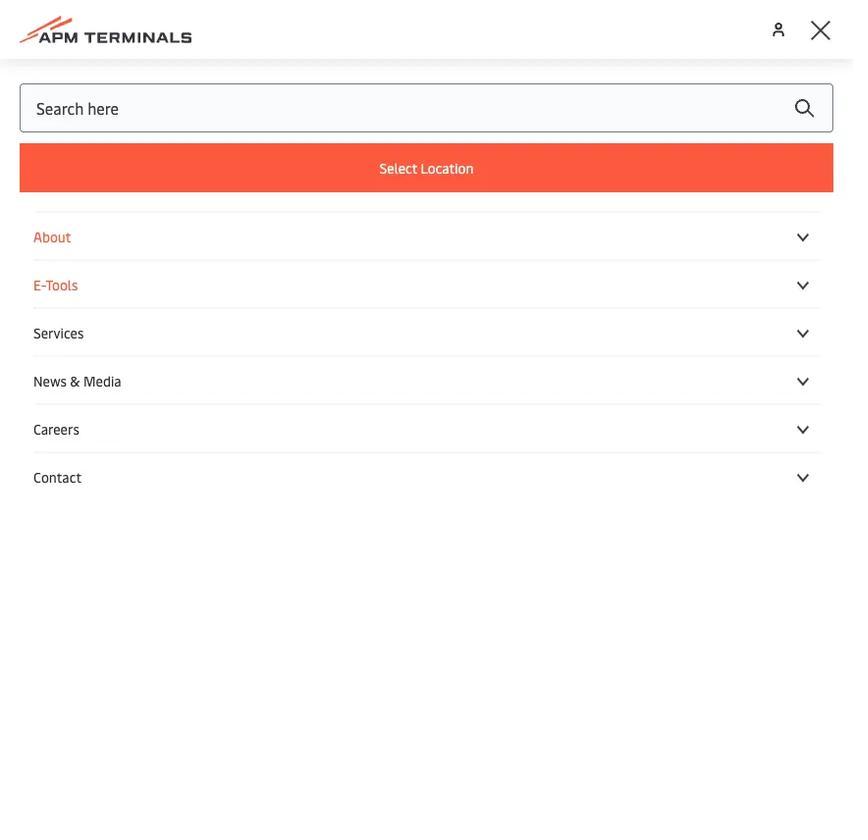 Task type: locate. For each thing, give the bounding box(es) containing it.
None submit
[[775, 83, 834, 133]]

global home link
[[47, 417, 126, 436]]

media
[[83, 371, 121, 390]]

services
[[33, 323, 84, 342]]

contact
[[33, 467, 81, 486]]

e-
[[33, 275, 46, 294]]

select
[[380, 159, 417, 177]]

services button
[[33, 323, 820, 342]]

home
[[90, 417, 126, 436]]

about button
[[33, 227, 820, 245]]

e-tools button
[[33, 275, 820, 294]]

used port-equipment sales
[[31, 478, 720, 555]]

location
[[421, 159, 474, 177]]

&
[[70, 371, 80, 390]]

< global home
[[36, 417, 126, 436]]

sales
[[588, 478, 720, 555]]

<
[[36, 417, 43, 436]]

Global search search field
[[20, 83, 834, 133]]



Task type: describe. For each thing, give the bounding box(es) containing it.
e-tools
[[33, 275, 78, 294]]

news & media button
[[33, 371, 820, 390]]

select location button
[[20, 143, 834, 192]]

select location
[[380, 159, 474, 177]]

news
[[33, 371, 67, 390]]

careers
[[33, 419, 79, 438]]

equipment
[[301, 478, 574, 555]]

tools
[[46, 275, 78, 294]]

global
[[47, 417, 86, 436]]

contact button
[[33, 467, 820, 486]]

used
[[31, 478, 157, 555]]

news & media
[[33, 371, 121, 390]]

port-
[[171, 478, 301, 555]]

about
[[33, 227, 71, 245]]

used ship-to-shore (sts) cranes in north america image
[[0, 59, 853, 412]]

careers button
[[33, 419, 820, 438]]



Task type: vqa. For each thing, say whether or not it's contained in the screenshot.
Select
yes



